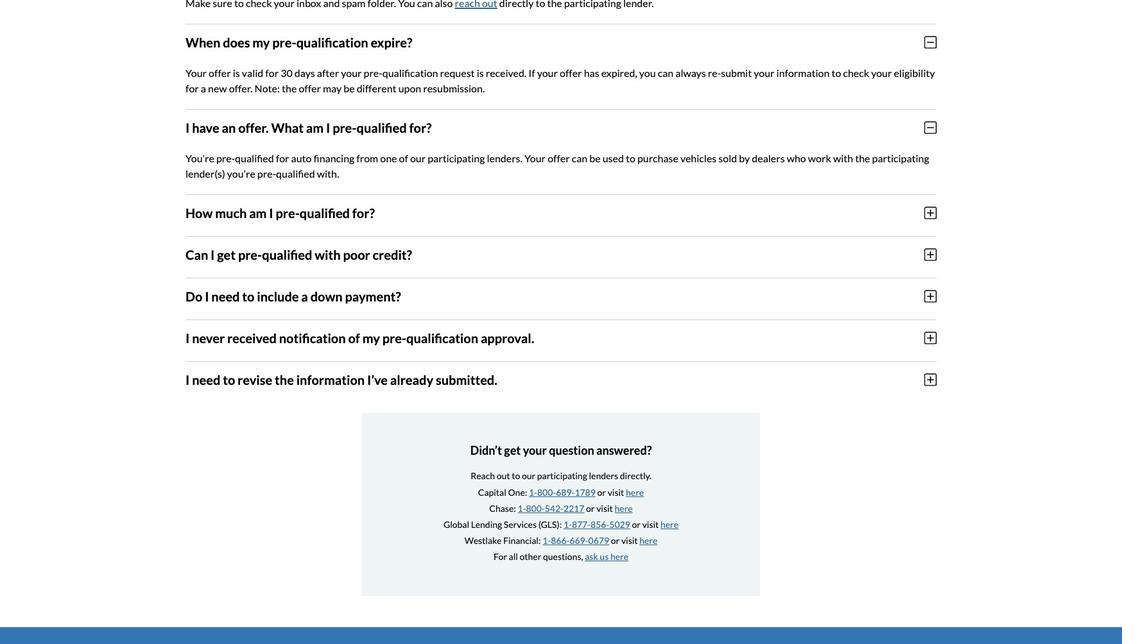 Task type: describe. For each thing, give the bounding box(es) containing it.
lenders.
[[487, 152, 523, 164]]

us
[[600, 552, 609, 563]]

get inside button
[[217, 247, 236, 263]]

note:
[[255, 82, 280, 94]]

your offer is valid for 30 days after your pre-qualification request is received. if your offer has expired, you can always re-submit your information to check your eligibility for a new offer. note: the offer may be different upon resubmission.
[[186, 67, 936, 94]]

here link for 1-877-856-5029
[[661, 520, 679, 531]]

financing
[[314, 152, 355, 164]]

visit right the 5029
[[643, 520, 659, 531]]

work
[[809, 152, 832, 164]]

offer inside the you're pre-qualified for auto financing from one of our participating lenders. your offer can be used to purchase vehicles sold by dealers who work with the participating lender(s) you're pre-qualified with.
[[548, 152, 570, 164]]

resubmission.
[[424, 82, 485, 94]]

does
[[223, 35, 250, 50]]

of inside button
[[348, 331, 360, 346]]

be inside "your offer is valid for 30 days after your pre-qualification request is received. if your offer has expired, you can always re-submit your information to check your eligibility for a new offer. note: the offer may be different upon resubmission."
[[344, 82, 355, 94]]

request
[[440, 67, 475, 79]]

here link for 1-800-542-2217
[[615, 503, 633, 514]]

ask us here link
[[585, 552, 629, 563]]

reach out to our participating lenders directly. capital one: 1-800-689-1789 or visit here chase: 1-800-542-2217 or visit here global lending services (gls): 1-877-856-5029 or visit here westlake financial: 1-866-669-0679 or visit here for all other questions, ask us here
[[444, 471, 679, 563]]

from
[[357, 152, 379, 164]]

here right us
[[611, 552, 629, 563]]

do i need to include a down payment? button
[[186, 279, 937, 315]]

1 is from the left
[[233, 67, 240, 79]]

i inside button
[[186, 372, 190, 388]]

689-
[[556, 487, 575, 498]]

i inside 'button'
[[205, 289, 209, 304]]

am inside dropdown button
[[306, 120, 324, 135]]

didn't get your question answered?
[[471, 444, 652, 458]]

lending
[[471, 520, 502, 531]]

submit
[[722, 67, 752, 79]]

offer. inside dropdown button
[[238, 120, 269, 135]]

offer up new
[[209, 67, 231, 79]]

answered?
[[597, 444, 652, 458]]

your inside "your offer is valid for 30 days after your pre-qualification request is received. if your offer has expired, you can always re-submit your information to check your eligibility for a new offer. note: the offer may be different upon resubmission."
[[186, 67, 207, 79]]

information inside button
[[297, 372, 365, 388]]

auto
[[291, 152, 312, 164]]

856-
[[591, 520, 610, 531]]

getting pre-qualified tab panel
[[186, 0, 937, 403]]

expire?
[[371, 35, 413, 50]]

other
[[520, 552, 542, 563]]

minus square image
[[925, 35, 937, 49]]

when
[[186, 35, 221, 50]]

financial:
[[504, 536, 541, 547]]

the inside "your offer is valid for 30 days after your pre-qualification request is received. if your offer has expired, you can always re-submit your information to check your eligibility for a new offer. note: the offer may be different upon resubmission."
[[282, 82, 297, 94]]

re-
[[708, 67, 722, 79]]

lender(s)
[[186, 168, 225, 180]]

sold
[[719, 152, 738, 164]]

my inside button
[[363, 331, 380, 346]]

for
[[494, 552, 507, 563]]

0 vertical spatial for
[[266, 67, 279, 79]]

who
[[787, 152, 807, 164]]

qualified up do i need to include a down payment?
[[262, 247, 312, 263]]

different
[[357, 82, 397, 94]]

1 vertical spatial get
[[505, 444, 521, 458]]

capital
[[478, 487, 507, 498]]

i've
[[368, 372, 388, 388]]

reach
[[471, 471, 495, 482]]

the inside the you're pre-qualified for auto financing from one of our participating lenders. your offer can be used to purchase vehicles sold by dealers who work with the participating lender(s) you're pre-qualified with.
[[856, 152, 871, 164]]

your right submit
[[754, 67, 775, 79]]

plus square image for qualification
[[925, 331, 937, 345]]

1- right 'one:'
[[529, 487, 538, 498]]

qualified inside dropdown button
[[357, 120, 407, 135]]

when does my pre-qualification expire? button
[[186, 24, 937, 60]]

can i get pre-qualified with poor credit? button
[[186, 237, 937, 273]]

much
[[215, 205, 247, 221]]

can i get pre-qualified with poor credit?
[[186, 247, 412, 263]]

do
[[186, 289, 203, 304]]

with inside can i get pre-qualified with poor credit? button
[[315, 247, 341, 263]]

to inside the you're pre-qualified for auto financing from one of our participating lenders. your offer can be used to purchase vehicles sold by dealers who work with the participating lender(s) you're pre-qualified with.
[[626, 152, 636, 164]]

visit down the 5029
[[622, 536, 638, 547]]

when does my pre-qualification expire?
[[186, 35, 413, 50]]

pre- up you're
[[216, 152, 235, 164]]

question
[[549, 444, 595, 458]]

expired,
[[602, 67, 638, 79]]

approval.
[[481, 331, 535, 346]]

plus square image for payment?
[[925, 290, 937, 304]]

your right check
[[872, 67, 893, 79]]

has
[[584, 67, 600, 79]]

to inside i need to revise the information i've already submitted. button
[[223, 372, 235, 388]]

you're pre-qualified for auto financing from one of our participating lenders. your offer can be used to purchase vehicles sold by dealers who work with the participating lender(s) you're pre-qualified with.
[[186, 152, 930, 180]]

lenders
[[589, 471, 619, 482]]

1 vertical spatial for
[[186, 82, 199, 94]]

here up the 5029
[[615, 503, 633, 514]]

1-800-542-2217 link
[[518, 503, 585, 514]]

2 is from the left
[[477, 67, 484, 79]]

services
[[504, 520, 537, 531]]

a inside 'button'
[[302, 289, 308, 304]]

days
[[295, 67, 315, 79]]

qualified down with.
[[300, 205, 350, 221]]

the inside i need to revise the information i've already submitted. button
[[275, 372, 294, 388]]

1 vertical spatial 800-
[[526, 503, 545, 514]]

may
[[323, 82, 342, 94]]

upon
[[399, 82, 422, 94]]

include
[[257, 289, 299, 304]]

a inside "your offer is valid for 30 days after your pre-qualification request is received. if your offer has expired, you can always re-submit your information to check your eligibility for a new offer. note: the offer may be different upon resubmission."
[[201, 82, 206, 94]]

plus square image
[[925, 248, 937, 262]]

valid
[[242, 67, 264, 79]]

qualified down the auto
[[276, 168, 315, 180]]

here down directly.
[[626, 487, 644, 498]]

i never received notification of my pre-qualification approval.
[[186, 331, 535, 346]]

revise
[[238, 372, 272, 388]]

1789
[[575, 487, 596, 498]]

qualification inside "your offer is valid for 30 days after your pre-qualification request is received. if your offer has expired, you can always re-submit your information to check your eligibility for a new offer. note: the offer may be different upon resubmission."
[[383, 67, 438, 79]]

new
[[208, 82, 227, 94]]

ask
[[585, 552, 599, 563]]

or down lenders
[[598, 487, 606, 498]]

i need to revise the information i've already submitted.
[[186, 372, 498, 388]]

i need to revise the information i've already submitted. button
[[186, 362, 937, 398]]

1-800-689-1789 link
[[529, 487, 596, 498]]

vehicles
[[681, 152, 717, 164]]

can inside the you're pre-qualified for auto financing from one of our participating lenders. your offer can be used to purchase vehicles sold by dealers who work with the participating lender(s) you're pre-qualified with.
[[572, 152, 588, 164]]

pre- right you're
[[258, 168, 276, 180]]

have
[[192, 120, 219, 135]]

0 horizontal spatial participating
[[428, 152, 485, 164]]

pre- inside dropdown button
[[273, 35, 297, 50]]

with inside the you're pre-qualified for auto financing from one of our participating lenders. your offer can be used to purchase vehicles sold by dealers who work with the participating lender(s) you're pre-qualified with.
[[834, 152, 854, 164]]

after
[[317, 67, 339, 79]]

offer. inside "your offer is valid for 30 days after your pre-qualification request is received. if your offer has expired, you can always re-submit your information to check your eligibility for a new offer. note: the offer may be different upon resubmission."
[[229, 82, 253, 94]]

received.
[[486, 67, 527, 79]]

down
[[311, 289, 343, 304]]

plus square image inside how much am i pre-qualified for? button
[[925, 206, 937, 220]]

1-866-669-0679 link
[[543, 536, 610, 547]]

qualification inside dropdown button
[[297, 35, 369, 50]]



Task type: vqa. For each thing, say whether or not it's contained in the screenshot.
for to the top
yes



Task type: locate. For each thing, give the bounding box(es) containing it.
your right lenders.
[[525, 152, 546, 164]]

to inside reach out to our participating lenders directly. capital one: 1-800-689-1789 or visit here chase: 1-800-542-2217 or visit here global lending services (gls): 1-877-856-5029 or visit here westlake financial: 1-866-669-0679 or visit here for all other questions, ask us here
[[512, 471, 520, 482]]

pre- up different at the top of the page
[[364, 67, 383, 79]]

need inside button
[[192, 372, 221, 388]]

always
[[676, 67, 706, 79]]

pre- inside dropdown button
[[333, 120, 357, 135]]

here right 0679
[[640, 536, 658, 547]]

5029
[[610, 520, 631, 531]]

your right if
[[538, 67, 558, 79]]

1 horizontal spatial can
[[658, 67, 674, 79]]

or right 0679
[[611, 536, 620, 547]]

our up 'one:'
[[522, 471, 536, 482]]

directly.
[[620, 471, 652, 482]]

of inside the you're pre-qualified for auto financing from one of our participating lenders. your offer can be used to purchase vehicles sold by dealers who work with the participating lender(s) you're pre-qualified with.
[[399, 152, 408, 164]]

one:
[[508, 487, 528, 498]]

can right you
[[658, 67, 674, 79]]

plus square image inside do i need to include a down payment? 'button'
[[925, 290, 937, 304]]

i
[[186, 120, 190, 135], [326, 120, 330, 135], [269, 205, 273, 221], [211, 247, 215, 263], [205, 289, 209, 304], [186, 331, 190, 346], [186, 372, 190, 388]]

for left the auto
[[276, 152, 289, 164]]

pre- inside "your offer is valid for 30 days after your pre-qualification request is received. if your offer has expired, you can always re-submit your information to check your eligibility for a new offer. note: the offer may be different upon resubmission."
[[364, 67, 383, 79]]

0 vertical spatial be
[[344, 82, 355, 94]]

1 vertical spatial our
[[522, 471, 536, 482]]

by
[[740, 152, 750, 164]]

0 vertical spatial with
[[834, 152, 854, 164]]

2 plus square image from the top
[[925, 290, 937, 304]]

your
[[186, 67, 207, 79], [525, 152, 546, 164]]

to left check
[[832, 67, 842, 79]]

westlake
[[465, 536, 502, 547]]

1 horizontal spatial our
[[522, 471, 536, 482]]

with
[[834, 152, 854, 164], [315, 247, 341, 263]]

800- up (gls):
[[526, 503, 545, 514]]

to left revise
[[223, 372, 235, 388]]

information left check
[[777, 67, 830, 79]]

or right 2217
[[587, 503, 595, 514]]

your inside the you're pre-qualified for auto financing from one of our participating lenders. your offer can be used to purchase vehicles sold by dealers who work with the participating lender(s) you're pre-qualified with.
[[525, 152, 546, 164]]

1 vertical spatial for?
[[353, 205, 375, 221]]

our
[[410, 152, 426, 164], [522, 471, 536, 482]]

1 vertical spatial of
[[348, 331, 360, 346]]

an
[[222, 120, 236, 135]]

need right do at the left of the page
[[212, 289, 240, 304]]

3 plus square image from the top
[[925, 331, 937, 345]]

the down 30
[[282, 82, 297, 94]]

can
[[658, 67, 674, 79], [572, 152, 588, 164]]

to inside "your offer is valid for 30 days after your pre-qualification request is received. if your offer has expired, you can always re-submit your information to check your eligibility for a new offer. note: the offer may be different upon resubmission."
[[832, 67, 842, 79]]

if
[[529, 67, 536, 79]]

here link for 1-800-689-1789
[[626, 487, 644, 498]]

0 horizontal spatial a
[[201, 82, 206, 94]]

of
[[399, 152, 408, 164], [348, 331, 360, 346]]

offer.
[[229, 82, 253, 94], [238, 120, 269, 135]]

0 vertical spatial for?
[[410, 120, 432, 135]]

0 vertical spatial of
[[399, 152, 408, 164]]

0 vertical spatial information
[[777, 67, 830, 79]]

0679
[[589, 536, 610, 547]]

to right out
[[512, 471, 520, 482]]

plus square image
[[925, 206, 937, 220], [925, 290, 937, 304], [925, 331, 937, 345], [925, 373, 937, 387]]

participating down minus square icon
[[873, 152, 930, 164]]

the right revise
[[275, 372, 294, 388]]

qualification up submitted.
[[407, 331, 479, 346]]

here link right the 5029
[[661, 520, 679, 531]]

542-
[[545, 503, 564, 514]]

0 horizontal spatial for?
[[353, 205, 375, 221]]

the right work
[[856, 152, 871, 164]]

0 horizontal spatial am
[[249, 205, 267, 221]]

1 horizontal spatial am
[[306, 120, 324, 135]]

1 plus square image from the top
[[925, 206, 937, 220]]

my right does
[[253, 35, 270, 50]]

1-
[[529, 487, 538, 498], [518, 503, 526, 514], [564, 520, 572, 531], [543, 536, 551, 547]]

payment?
[[345, 289, 401, 304]]

0 vertical spatial am
[[306, 120, 324, 135]]

plus square image inside i never received notification of my pre-qualification approval. button
[[925, 331, 937, 345]]

is left valid
[[233, 67, 240, 79]]

offer down days at top left
[[299, 82, 321, 94]]

0 horizontal spatial with
[[315, 247, 341, 263]]

am right much
[[249, 205, 267, 221]]

plus square image for already
[[925, 373, 937, 387]]

visit down lenders
[[608, 487, 625, 498]]

or right the 5029
[[632, 520, 641, 531]]

for left new
[[186, 82, 199, 94]]

need
[[212, 289, 240, 304], [192, 372, 221, 388]]

a left new
[[201, 82, 206, 94]]

am right what
[[306, 120, 324, 135]]

never
[[192, 331, 225, 346]]

with left poor
[[315, 247, 341, 263]]

offer
[[209, 67, 231, 79], [560, 67, 582, 79], [299, 82, 321, 94], [548, 152, 570, 164]]

1 vertical spatial information
[[297, 372, 365, 388]]

0 vertical spatial your
[[186, 67, 207, 79]]

chase:
[[490, 503, 516, 514]]

1- down (gls):
[[543, 536, 551, 547]]

check
[[844, 67, 870, 79]]

is right request
[[477, 67, 484, 79]]

1 horizontal spatial your
[[525, 152, 546, 164]]

0 vertical spatial need
[[212, 289, 240, 304]]

1 vertical spatial can
[[572, 152, 588, 164]]

1 horizontal spatial participating
[[538, 471, 588, 482]]

our inside reach out to our participating lenders directly. capital one: 1-800-689-1789 or visit here chase: 1-800-542-2217 or visit here global lending services (gls): 1-877-856-5029 or visit here westlake financial: 1-866-669-0679 or visit here for all other questions, ask us here
[[522, 471, 536, 482]]

pre- up the "financing"
[[333, 120, 357, 135]]

here right the 5029
[[661, 520, 679, 531]]

1 vertical spatial with
[[315, 247, 341, 263]]

qualified up one
[[357, 120, 407, 135]]

qualified up you're
[[235, 152, 274, 164]]

get
[[217, 247, 236, 263], [505, 444, 521, 458]]

0 vertical spatial the
[[282, 82, 297, 94]]

1- up services
[[518, 503, 526, 514]]

how much am i pre-qualified for?
[[186, 205, 375, 221]]

0 vertical spatial 800-
[[538, 487, 556, 498]]

for?
[[410, 120, 432, 135], [353, 205, 375, 221]]

1- down 2217
[[564, 520, 572, 531]]

1 vertical spatial be
[[590, 152, 601, 164]]

my inside dropdown button
[[253, 35, 270, 50]]

participating up 1-800-689-1789 link
[[538, 471, 588, 482]]

participating inside reach out to our participating lenders directly. capital one: 1-800-689-1789 or visit here chase: 1-800-542-2217 or visit here global lending services (gls): 1-877-856-5029 or visit here westlake financial: 1-866-669-0679 or visit here for all other questions, ask us here
[[538, 471, 588, 482]]

of right one
[[399, 152, 408, 164]]

qualification inside button
[[407, 331, 479, 346]]

visit up 856-
[[597, 503, 613, 514]]

plus square image inside i need to revise the information i've already submitted. button
[[925, 373, 937, 387]]

(gls):
[[539, 520, 562, 531]]

used
[[603, 152, 624, 164]]

to left include on the left top of the page
[[242, 289, 255, 304]]

30
[[281, 67, 293, 79]]

you
[[640, 67, 656, 79]]

get right didn't
[[505, 444, 521, 458]]

800-
[[538, 487, 556, 498], [526, 503, 545, 514]]

for? up poor
[[353, 205, 375, 221]]

0 vertical spatial a
[[201, 82, 206, 94]]

1 horizontal spatial get
[[505, 444, 521, 458]]

2 horizontal spatial participating
[[873, 152, 930, 164]]

0 horizontal spatial can
[[572, 152, 588, 164]]

eligibility
[[895, 67, 936, 79]]

i have an offer. what am i pre-qualified for?
[[186, 120, 432, 135]]

your down when
[[186, 67, 207, 79]]

information down 'notification'
[[297, 372, 365, 388]]

with right work
[[834, 152, 854, 164]]

1 horizontal spatial for?
[[410, 120, 432, 135]]

received
[[227, 331, 277, 346]]

0 horizontal spatial get
[[217, 247, 236, 263]]

notification
[[279, 331, 346, 346]]

offer down "i have an offer. what am i pre-qualified for?" dropdown button
[[548, 152, 570, 164]]

0 vertical spatial qualification
[[297, 35, 369, 50]]

your left question
[[523, 444, 547, 458]]

can inside "your offer is valid for 30 days after your pre-qualification request is received. if your offer has expired, you can always re-submit your information to check your eligibility for a new offer. note: the offer may be different upon resubmission."
[[658, 67, 674, 79]]

offer. down valid
[[229, 82, 253, 94]]

1 horizontal spatial information
[[777, 67, 830, 79]]

0 horizontal spatial be
[[344, 82, 355, 94]]

for? inside button
[[353, 205, 375, 221]]

4 plus square image from the top
[[925, 373, 937, 387]]

0 horizontal spatial your
[[186, 67, 207, 79]]

poor
[[343, 247, 370, 263]]

i never received notification of my pre-qualification approval. button
[[186, 320, 937, 356]]

our right one
[[410, 152, 426, 164]]

you're
[[186, 152, 214, 164]]

1 horizontal spatial be
[[590, 152, 601, 164]]

for? inside dropdown button
[[410, 120, 432, 135]]

be left used
[[590, 152, 601, 164]]

1 vertical spatial qualification
[[383, 67, 438, 79]]

2 vertical spatial the
[[275, 372, 294, 388]]

2 vertical spatial qualification
[[407, 331, 479, 346]]

offer. right the an
[[238, 120, 269, 135]]

what
[[271, 120, 304, 135]]

how much am i pre-qualified for? button
[[186, 195, 937, 231]]

1 vertical spatial my
[[363, 331, 380, 346]]

here link for 1-866-669-0679
[[640, 536, 658, 547]]

qualification up upon
[[383, 67, 438, 79]]

for inside the you're pre-qualified for auto financing from one of our participating lenders. your offer can be used to purchase vehicles sold by dealers who work with the participating lender(s) you're pre-qualified with.
[[276, 152, 289, 164]]

information inside "your offer is valid for 30 days after your pre-qualification request is received. if your offer has expired, you can always re-submit your information to check your eligibility for a new offer. note: the offer may be different upon resubmission."
[[777, 67, 830, 79]]

submitted.
[[436, 372, 498, 388]]

for? down upon
[[410, 120, 432, 135]]

global
[[444, 520, 470, 531]]

one
[[380, 152, 397, 164]]

1 horizontal spatial a
[[302, 289, 308, 304]]

0 horizontal spatial of
[[348, 331, 360, 346]]

out
[[497, 471, 510, 482]]

information
[[777, 67, 830, 79], [297, 372, 365, 388]]

your
[[341, 67, 362, 79], [538, 67, 558, 79], [754, 67, 775, 79], [872, 67, 893, 79], [523, 444, 547, 458]]

0 vertical spatial offer.
[[229, 82, 253, 94]]

1 horizontal spatial with
[[834, 152, 854, 164]]

how
[[186, 205, 213, 221]]

offer left has
[[560, 67, 582, 79]]

1-877-856-5029 link
[[564, 520, 631, 531]]

800- up 1-800-542-2217 link
[[538, 487, 556, 498]]

am inside button
[[249, 205, 267, 221]]

pre- up the "can i get pre-qualified with poor credit?"
[[276, 205, 300, 221]]

for left 30
[[266, 67, 279, 79]]

be right may
[[344, 82, 355, 94]]

1 horizontal spatial is
[[477, 67, 484, 79]]

0 horizontal spatial is
[[233, 67, 240, 79]]

participating left lenders.
[[428, 152, 485, 164]]

need inside 'button'
[[212, 289, 240, 304]]

your right after
[[341, 67, 362, 79]]

or
[[598, 487, 606, 498], [587, 503, 595, 514], [632, 520, 641, 531], [611, 536, 620, 547]]

2 vertical spatial for
[[276, 152, 289, 164]]

qualified
[[357, 120, 407, 135], [235, 152, 274, 164], [276, 168, 315, 180], [300, 205, 350, 221], [262, 247, 312, 263]]

here link up the 5029
[[615, 503, 633, 514]]

669-
[[570, 536, 589, 547]]

1 horizontal spatial of
[[399, 152, 408, 164]]

participating
[[428, 152, 485, 164], [873, 152, 930, 164], [538, 471, 588, 482]]

to inside do i need to include a down payment? 'button'
[[242, 289, 255, 304]]

0 horizontal spatial information
[[297, 372, 365, 388]]

can left used
[[572, 152, 588, 164]]

pre- down much
[[238, 247, 262, 263]]

1 horizontal spatial my
[[363, 331, 380, 346]]

1 vertical spatial need
[[192, 372, 221, 388]]

1 vertical spatial your
[[525, 152, 546, 164]]

0 horizontal spatial my
[[253, 35, 270, 50]]

of right 'notification'
[[348, 331, 360, 346]]

purchase
[[638, 152, 679, 164]]

get right can
[[217, 247, 236, 263]]

here link right 0679
[[640, 536, 658, 547]]

be inside the you're pre-qualified for auto financing from one of our participating lenders. your offer can be used to purchase vehicles sold by dealers who work with the participating lender(s) you're pre-qualified with.
[[590, 152, 601, 164]]

to right used
[[626, 152, 636, 164]]

all
[[509, 552, 518, 563]]

here link down directly.
[[626, 487, 644, 498]]

didn't
[[471, 444, 502, 458]]

0 vertical spatial get
[[217, 247, 236, 263]]

my
[[253, 35, 270, 50], [363, 331, 380, 346]]

0 vertical spatial our
[[410, 152, 426, 164]]

a
[[201, 82, 206, 94], [302, 289, 308, 304]]

dealers
[[752, 152, 785, 164]]

the
[[282, 82, 297, 94], [856, 152, 871, 164], [275, 372, 294, 388]]

can
[[186, 247, 208, 263]]

our inside the you're pre-qualified for auto financing from one of our participating lenders. your offer can be used to purchase vehicles sold by dealers who work with the participating lender(s) you're pre-qualified with.
[[410, 152, 426, 164]]

pre- up i've on the bottom
[[383, 331, 407, 346]]

you're
[[227, 168, 256, 180]]

minus square image
[[925, 121, 937, 135]]

pre- up 30
[[273, 35, 297, 50]]

1 vertical spatial offer.
[[238, 120, 269, 135]]

0 horizontal spatial our
[[410, 152, 426, 164]]

1 vertical spatial the
[[856, 152, 871, 164]]

need down never
[[192, 372, 221, 388]]

0 vertical spatial my
[[253, 35, 270, 50]]

for
[[266, 67, 279, 79], [186, 82, 199, 94], [276, 152, 289, 164]]

2217
[[564, 503, 585, 514]]

1 vertical spatial am
[[249, 205, 267, 221]]

qualification up after
[[297, 35, 369, 50]]

a left down
[[302, 289, 308, 304]]

1 vertical spatial a
[[302, 289, 308, 304]]

0 vertical spatial can
[[658, 67, 674, 79]]

my down payment?
[[363, 331, 380, 346]]



